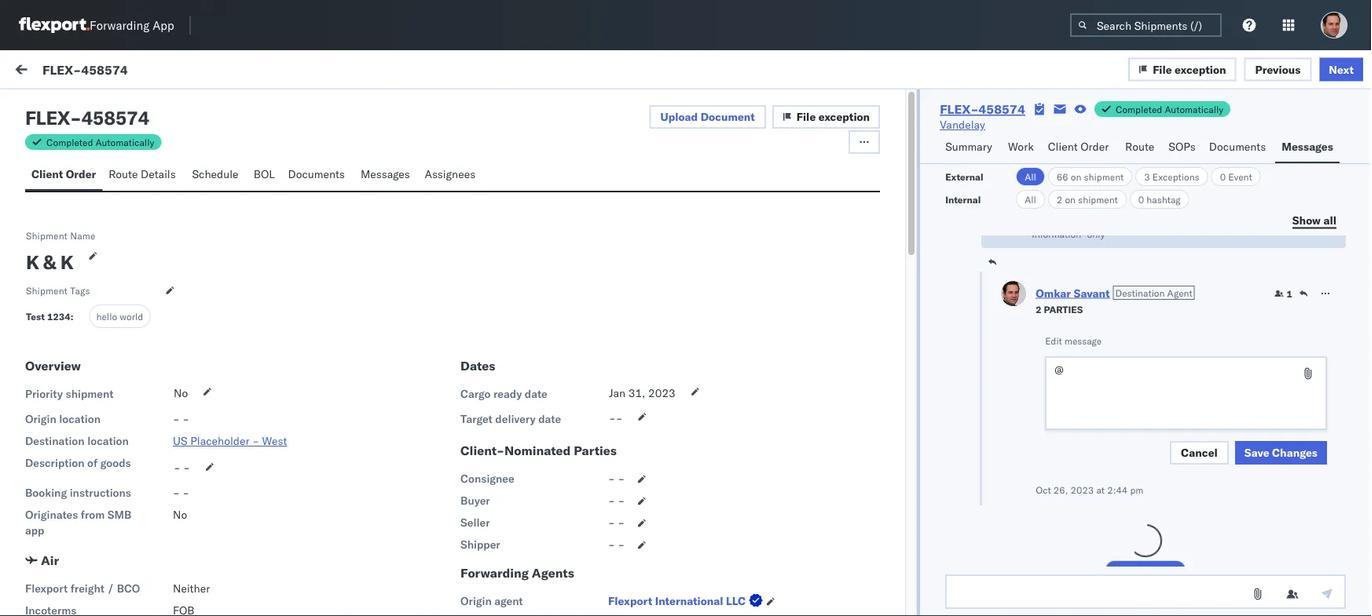 Task type: describe. For each thing, give the bounding box(es) containing it.
whatever floats your boat!
[[47, 310, 178, 324]]

2 flex- 458574 from the top
[[1059, 477, 1133, 491]]

dates
[[461, 358, 495, 374]]

date for cargo ready date
[[525, 387, 548, 401]]

shipment for shipment tags
[[26, 285, 68, 297]]

0 for 0 hashtag
[[1139, 194, 1144, 206]]

1
[[1287, 288, 1293, 300]]

3 resize handle column header from the left
[[1033, 131, 1052, 617]]

information-
[[1032, 228, 1087, 240]]

floats
[[97, 310, 125, 324]]

cancel
[[1181, 446, 1218, 460]]

forwarding for forwarding agents
[[461, 566, 529, 582]]

1 horizontal spatial messages button
[[1276, 133, 1340, 163]]

0 horizontal spatial flex-458574
[[42, 61, 128, 77]]

2 for 2 parties
[[1036, 304, 1042, 315]]

destination inside omkar savant destination agent
[[1116, 287, 1165, 299]]

save
[[1245, 446, 1270, 460]]

1 horizontal spatial order
[[1081, 140, 1109, 154]]

us placeholder - west
[[173, 435, 287, 448]]

2 parties
[[1036, 304, 1083, 315]]

pdt for exception: warehouse
[[584, 477, 604, 491]]

0 horizontal spatial documents button
[[282, 160, 354, 191]]

2023 for 31,
[[648, 387, 676, 400]]

summary button
[[939, 133, 1002, 163]]

2023 for 26,
[[1071, 484, 1094, 496]]

external (0)
[[25, 100, 90, 114]]

:
[[71, 311, 73, 323]]

shipment for shipment name
[[26, 230, 68, 242]]

great
[[91, 507, 117, 520]]

0 vertical spatial file exception
[[1153, 62, 1226, 76]]

consignee
[[461, 472, 515, 486]]

edit
[[1045, 335, 1062, 347]]

4 resize handle column header from the left
[[1331, 131, 1350, 617]]

assignees
[[425, 167, 476, 181]]

this is a great deal
[[47, 507, 141, 520]]

0 vertical spatial completed automatically
[[1116, 103, 1224, 115]]

buyer
[[461, 494, 490, 508]]

event
[[1229, 171, 1253, 183]]

messaging
[[82, 160, 135, 174]]

omkar up hello
[[76, 283, 109, 297]]

information-only
[[1032, 228, 1105, 240]]

client-
[[461, 443, 505, 459]]

@ text field
[[1045, 357, 1327, 431]]

pdt for customs
[[584, 381, 604, 395]]

origin agent
[[461, 595, 523, 609]]

i
[[47, 235, 50, 249]]

new messages button
[[1105, 561, 1186, 580]]

(0) for external (0)
[[69, 100, 90, 114]]

next
[[1329, 62, 1354, 76]]

save changes button
[[1235, 442, 1327, 465]]

0 vertical spatial completed
[[1116, 103, 1163, 115]]

message
[[49, 136, 86, 148]]

1 horizontal spatial client order button
[[1042, 133, 1119, 163]]

route details
[[109, 167, 176, 181]]

vandelay link
[[940, 117, 985, 133]]

goods
[[100, 457, 131, 470]]

1 horizontal spatial client
[[1048, 140, 1078, 154]]

unloading
[[142, 593, 191, 607]]

exception: for exception: unknown customs hold
[[50, 385, 106, 399]]

bol button
[[247, 160, 282, 191]]

2 2:45 from the top
[[538, 579, 562, 593]]

originates
[[25, 509, 78, 522]]

is
[[71, 507, 80, 520]]

0 horizontal spatial completed automatically
[[46, 136, 154, 148]]

1 vertical spatial exception
[[819, 110, 870, 124]]

target delivery date
[[461, 413, 561, 426]]

2023, for exception: warehouse
[[504, 477, 535, 491]]

0 hashtag
[[1139, 194, 1181, 206]]

new
[[1114, 565, 1133, 576]]

my work
[[16, 61, 86, 82]]

forwarding app
[[90, 18, 174, 33]]

flex
[[25, 106, 70, 130]]

flexport freight / bco
[[25, 582, 140, 596]]

2 resize handle column header from the left
[[735, 131, 754, 617]]

flex- 1854269
[[1059, 223, 1140, 237]]

edit message
[[1045, 335, 1102, 347]]

1 vertical spatial order
[[66, 167, 96, 181]]

savant up world
[[112, 283, 146, 297]]

work for my
[[45, 61, 86, 82]]

2 horizontal spatial messages
[[1282, 140, 1334, 154]]

work button
[[1002, 133, 1042, 163]]

omkar up priority shipment
[[76, 358, 109, 372]]

0 vertical spatial automatically
[[1165, 103, 1224, 115]]

1 k from the left
[[26, 251, 39, 274]]

are
[[66, 578, 81, 592]]

booking
[[25, 487, 67, 500]]

exception: for exception: warehouse
[[50, 476, 106, 490]]

my
[[16, 61, 41, 82]]

1 resize handle column header from the left
[[437, 131, 456, 617]]

oct up origin agent
[[463, 579, 481, 593]]

savant up unknown
[[112, 358, 146, 372]]

1 flex- 458574 from the top
[[1059, 148, 1133, 161]]

new messages
[[1114, 565, 1178, 576]]

us
[[173, 435, 188, 448]]

savant down internal (0) button
[[112, 133, 146, 147]]

2 omkar savant from the top
[[76, 283, 146, 297]]

2 parties button
[[1036, 302, 1083, 316]]

1 horizontal spatial documents button
[[1203, 133, 1276, 163]]

exception: unknown customs hold
[[50, 385, 234, 399]]

schedule button
[[186, 160, 247, 191]]

bco
[[117, 582, 140, 596]]

vandelay
[[940, 118, 985, 132]]

boat!
[[153, 310, 178, 324]]

1 button
[[1275, 287, 1293, 300]]

item/shipment
[[1118, 136, 1183, 148]]

--
[[609, 412, 623, 426]]

jan
[[609, 387, 626, 400]]

0 horizontal spatial file
[[797, 110, 816, 124]]

2 k from the left
[[60, 251, 74, 274]]

this
[[47, 507, 68, 520]]

1 vertical spatial flex-458574
[[940, 101, 1026, 117]]

0 horizontal spatial messages button
[[354, 160, 419, 191]]

next button
[[1320, 58, 1364, 81]]

1 vertical spatial client
[[31, 167, 63, 181]]

with
[[165, 507, 187, 520]]

1 2:45 from the top
[[538, 477, 562, 491]]

of
[[87, 457, 98, 470]]

your shipment, often occurs when unloading cargo
[[47, 578, 249, 607]]

forwarding agents
[[461, 566, 574, 582]]

3 2023, from the top
[[504, 579, 535, 593]]

0 horizontal spatial automatically
[[96, 136, 154, 148]]

3 omkar savant from the top
[[76, 358, 146, 372]]

overview
[[25, 358, 81, 374]]

test.
[[138, 160, 160, 174]]

0 horizontal spatial messages
[[361, 167, 410, 181]]

0 event
[[1220, 171, 1253, 183]]

2023, for customs
[[504, 381, 535, 395]]

app
[[25, 524, 44, 538]]

2:44
[[1108, 484, 1128, 496]]

0 horizontal spatial destination
[[25, 435, 85, 448]]

0 horizontal spatial completed
[[46, 136, 93, 148]]

0 horizontal spatial documents
[[288, 167, 345, 181]]

your inside your shipment, often occurs when unloading cargo
[[174, 578, 196, 592]]

route for route details
[[109, 167, 138, 181]]

origin location
[[25, 413, 101, 426]]

26, down 'dates'
[[484, 381, 501, 395]]

0 vertical spatial no
[[174, 387, 188, 400]]

origin for origin location
[[25, 413, 56, 426]]

2 vertical spatial shipment
[[66, 387, 113, 401]]

flexport. image
[[19, 17, 90, 33]]

a
[[82, 507, 88, 520]]

- - for seller
[[608, 516, 625, 530]]



Task type: vqa. For each thing, say whether or not it's contained in the screenshot.
'We are notifying you'
yes



Task type: locate. For each thing, give the bounding box(es) containing it.
1 vertical spatial client order
[[31, 167, 96, 181]]

notifying
[[84, 578, 128, 592]]

external down summary button
[[946, 171, 984, 183]]

your left boat!
[[128, 310, 150, 324]]

all button for 2
[[1016, 190, 1045, 209]]

1 horizontal spatial (0)
[[147, 100, 167, 114]]

external inside the 'external (0)' button
[[25, 100, 66, 114]]

shipment up 2 on shipment
[[1084, 171, 1124, 183]]

1 vertical spatial location
[[87, 435, 129, 448]]

1 vertical spatial 0
[[1139, 194, 1144, 206]]

1 pm from the top
[[564, 381, 581, 395]]

customs
[[160, 385, 207, 399]]

1234
[[47, 311, 71, 323]]

messages button up show
[[1276, 133, 1340, 163]]

omkar savant up unknown
[[76, 358, 146, 372]]

1 horizontal spatial route
[[1126, 140, 1155, 154]]

2023
[[648, 387, 676, 400], [1071, 484, 1094, 496]]

client order button down message on the left of page
[[25, 160, 102, 191]]

1 vertical spatial oct 26, 2023, 2:45 pm pdt
[[463, 579, 604, 593]]

destination up "description" on the left bottom of page
[[25, 435, 85, 448]]

oct left at
[[1036, 484, 1051, 496]]

1 shipment from the top
[[26, 230, 68, 242]]

oct 26, 2023, 2:45 pm pdt up agent
[[463, 579, 604, 593]]

- - for shipper
[[608, 538, 625, 552]]

destination left agent
[[1116, 287, 1165, 299]]

agent
[[1168, 287, 1193, 299]]

1 horizontal spatial client order
[[1048, 140, 1109, 154]]

exceptions
[[1153, 171, 1200, 183]]

internal inside button
[[105, 100, 144, 114]]

1 exception: from the top
[[50, 385, 106, 399]]

0 vertical spatial oct 26, 2023, 2:45 pm pdt
[[463, 477, 604, 491]]

order down message on the left of page
[[66, 167, 96, 181]]

parties
[[1044, 304, 1083, 315]]

all for 2
[[1025, 194, 1036, 206]]

at
[[1097, 484, 1105, 496]]

0 vertical spatial work
[[152, 64, 178, 78]]

flexport left international
[[608, 595, 653, 609]]

show all button
[[1283, 209, 1346, 233]]

messages inside button
[[1135, 565, 1178, 576]]

deal
[[120, 507, 141, 520]]

location up destination location
[[59, 413, 101, 426]]

pdt down parties in the left of the page
[[584, 477, 604, 491]]

2 all button from the top
[[1016, 190, 1045, 209]]

1 vertical spatial flex- 458574
[[1059, 477, 1133, 491]]

2 exception: from the top
[[50, 476, 106, 490]]

0 horizontal spatial work
[[152, 64, 178, 78]]

oct up buyer
[[463, 477, 481, 491]]

0 horizontal spatial 0
[[1139, 194, 1144, 206]]

external
[[25, 100, 66, 114], [946, 171, 984, 183]]

3 exceptions
[[1144, 171, 1200, 183]]

omkar down destination location
[[76, 449, 109, 463]]

2023 left at
[[1071, 484, 1094, 496]]

0 horizontal spatial origin
[[25, 413, 56, 426]]

jan 31, 2023
[[609, 387, 676, 400]]

2023,
[[504, 381, 535, 395], [504, 477, 535, 491], [504, 579, 535, 593]]

pm for exception: warehouse
[[564, 477, 581, 491]]

on right 66 at the top right
[[1071, 171, 1082, 183]]

(0) up message on the left of page
[[69, 100, 90, 114]]

k right the &
[[60, 251, 74, 274]]

latent
[[47, 160, 79, 174]]

schedule
[[192, 167, 239, 181]]

0 horizontal spatial exception
[[819, 110, 870, 124]]

(0) inside internal (0) button
[[147, 100, 167, 114]]

all button down work button in the top of the page
[[1016, 167, 1045, 186]]

unknown
[[108, 385, 158, 399]]

external (0) button
[[19, 93, 99, 123]]

no right deal
[[173, 509, 187, 522]]

origin left agent
[[461, 595, 492, 609]]

oct 26, 2023, 2:45 pm pdt down nominated
[[463, 477, 604, 491]]

1 horizontal spatial 2023
[[1071, 484, 1094, 496]]

client order up 66 on shipment
[[1048, 140, 1109, 154]]

1 vertical spatial all
[[1025, 194, 1036, 206]]

66 on shipment
[[1057, 171, 1124, 183]]

1 pdt from the top
[[584, 381, 604, 395]]

only
[[1087, 228, 1105, 240]]

no
[[174, 387, 188, 400], [173, 509, 187, 522]]

sops button
[[1163, 133, 1203, 163]]

oct 26, 2023, 2:46 pm pdt
[[463, 381, 604, 395]]

1 vertical spatial 2
[[1036, 304, 1042, 315]]

pdt left 'jan'
[[584, 381, 604, 395]]

client order button up 66 on shipment
[[1042, 133, 1119, 163]]

- - for consignee
[[608, 472, 625, 486]]

destination location
[[25, 435, 129, 448]]

internal for internal (0)
[[105, 100, 144, 114]]

shipment up the origin location
[[66, 387, 113, 401]]

client down message on the left of page
[[31, 167, 63, 181]]

2 vertical spatial pm
[[564, 579, 581, 593]]

2023, up agent
[[504, 579, 535, 593]]

1 vertical spatial forwarding
[[461, 566, 529, 582]]

internal (0) button
[[99, 93, 176, 123]]

completed up item/shipment in the right top of the page
[[1116, 103, 1163, 115]]

1 horizontal spatial external
[[946, 171, 984, 183]]

1 vertical spatial date
[[539, 413, 561, 426]]

shipment up k & k
[[26, 230, 68, 242]]

test
[[26, 311, 45, 323]]

client up 66 at the top right
[[1048, 140, 1078, 154]]

ready
[[494, 387, 522, 401]]

2023, left 2:46 in the left bottom of the page
[[504, 381, 535, 395]]

3
[[1144, 171, 1150, 183]]

1 vertical spatial work
[[1095, 136, 1116, 148]]

2 all from the top
[[1025, 194, 1036, 206]]

location for origin location
[[59, 413, 101, 426]]

order up 66 on shipment
[[1081, 140, 1109, 154]]

origin down priority
[[25, 413, 56, 426]]

1 horizontal spatial destination
[[1116, 287, 1165, 299]]

2 down 66 at the top right
[[1057, 194, 1063, 206]]

1 horizontal spatial 2
[[1057, 194, 1063, 206]]

when
[[113, 593, 139, 607]]

all button up information-
[[1016, 190, 1045, 209]]

pm
[[1130, 484, 1144, 496]]

0 vertical spatial flex- 458574
[[1059, 148, 1133, 161]]

1 vertical spatial shipment
[[1078, 194, 1118, 206]]

1 vertical spatial destination
[[25, 435, 85, 448]]

0 horizontal spatial 2023
[[648, 387, 676, 400]]

messages right new
[[1135, 565, 1178, 576]]

2:46
[[538, 381, 562, 395]]

0 horizontal spatial client order button
[[25, 160, 102, 191]]

omkar savant destination agent
[[1036, 286, 1193, 300]]

2 2023, from the top
[[504, 477, 535, 491]]

all
[[1324, 213, 1337, 227]]

0 vertical spatial exception
[[1175, 62, 1226, 76]]

international
[[655, 595, 724, 609]]

you
[[131, 578, 149, 592]]

external down my work
[[25, 100, 66, 114]]

0 vertical spatial 2023,
[[504, 381, 535, 395]]

exception
[[1175, 62, 1226, 76], [819, 110, 870, 124]]

route for route
[[1126, 140, 1155, 154]]

0 horizontal spatial order
[[66, 167, 96, 181]]

1 vertical spatial on
[[1065, 194, 1076, 206]]

0 horizontal spatial external
[[25, 100, 66, 114]]

savant
[[112, 133, 146, 147], [112, 283, 146, 297], [1074, 286, 1110, 300], [112, 358, 146, 372], [112, 449, 146, 463]]

2 pm from the top
[[564, 477, 581, 491]]

forwarding for forwarding app
[[90, 18, 150, 33]]

&
[[43, 251, 56, 274]]

completed automatically up latent messaging test.
[[46, 136, 154, 148]]

2 left parties
[[1036, 304, 1042, 315]]

hello
[[96, 311, 117, 323]]

savant up warehouse at bottom left
[[112, 449, 146, 463]]

external for external (0)
[[25, 100, 66, 114]]

location up goods
[[87, 435, 129, 448]]

26,
[[484, 381, 501, 395], [484, 477, 501, 491], [1054, 484, 1068, 496], [484, 579, 501, 593]]

related
[[1060, 136, 1093, 148]]

1 vertical spatial your
[[174, 578, 196, 592]]

client-nominated parties
[[461, 443, 617, 459]]

0 vertical spatial work
[[45, 61, 86, 82]]

on
[[1071, 171, 1082, 183], [1065, 194, 1076, 206]]

date down 2:46 in the left bottom of the page
[[539, 413, 561, 426]]

cancel button
[[1170, 442, 1229, 465]]

messages up show
[[1282, 140, 1334, 154]]

1 horizontal spatial file exception
[[1153, 62, 1226, 76]]

pdt right agents
[[584, 579, 604, 593]]

1 vertical spatial origin
[[461, 595, 492, 609]]

date right the ready
[[525, 387, 548, 401]]

work right import
[[152, 64, 178, 78]]

1 vertical spatial completed automatically
[[46, 136, 154, 148]]

omkar up 2 parties button
[[1036, 286, 1071, 300]]

client order down message on the left of page
[[31, 167, 96, 181]]

all button for 66
[[1016, 167, 1045, 186]]

1 horizontal spatial flexport
[[608, 595, 653, 609]]

0 vertical spatial shipment
[[26, 230, 68, 242]]

- - for buyer
[[608, 494, 625, 508]]

all
[[1025, 171, 1036, 183], [1025, 194, 1036, 206]]

0 left event
[[1220, 171, 1226, 183]]

1 vertical spatial messages
[[361, 167, 410, 181]]

1 horizontal spatial work
[[1095, 136, 1116, 148]]

shipment for 66 on shipment
[[1084, 171, 1124, 183]]

exception: down description of goods
[[50, 476, 106, 490]]

document
[[701, 110, 755, 124]]

1 vertical spatial route
[[109, 167, 138, 181]]

1 all button from the top
[[1016, 167, 1045, 186]]

documents button
[[1203, 133, 1276, 163], [282, 160, 354, 191]]

omkar savant up messaging at the top of page
[[76, 133, 146, 147]]

documents button right bol
[[282, 160, 354, 191]]

flexport down air
[[25, 582, 68, 596]]

0 vertical spatial file
[[1153, 62, 1172, 76]]

we
[[47, 578, 63, 592]]

documents right bol button
[[288, 167, 345, 181]]

documents up 0 event
[[1209, 140, 1266, 154]]

26, up origin agent
[[484, 579, 501, 593]]

1366815
[[1092, 298, 1140, 312]]

location for destination location
[[87, 435, 129, 448]]

world
[[120, 311, 143, 323]]

26, left at
[[1054, 484, 1068, 496]]

2 vertical spatial 2023,
[[504, 579, 535, 593]]

forwarding inside 'link'
[[90, 18, 150, 33]]

import work button
[[117, 64, 178, 78]]

route
[[1126, 140, 1155, 154], [109, 167, 138, 181]]

all down work button in the top of the page
[[1025, 171, 1036, 183]]

1 (0) from the left
[[69, 100, 90, 114]]

(0) inside the 'external (0)' button
[[69, 100, 90, 114]]

air
[[41, 553, 59, 569]]

work up external (0)
[[45, 61, 86, 82]]

0 vertical spatial all
[[1025, 171, 1036, 183]]

1 omkar savant from the top
[[76, 133, 146, 147]]

messages button left assignees
[[354, 160, 419, 191]]

None text field
[[946, 575, 1346, 610]]

all up information-
[[1025, 194, 1036, 206]]

4 omkar savant from the top
[[76, 449, 146, 463]]

0 vertical spatial documents
[[1209, 140, 1266, 154]]

flexport for flexport freight / bco
[[25, 582, 68, 596]]

internal down import
[[105, 100, 144, 114]]

documents
[[1209, 140, 1266, 154], [288, 167, 345, 181]]

cargo
[[194, 593, 222, 607]]

1 vertical spatial pm
[[564, 477, 581, 491]]

1 horizontal spatial completed automatically
[[1116, 103, 1224, 115]]

1 vertical spatial automatically
[[96, 136, 154, 148]]

description
[[25, 457, 85, 470]]

0 vertical spatial 2:45
[[538, 477, 562, 491]]

1 vertical spatial no
[[173, 509, 187, 522]]

work for related
[[1095, 136, 1116, 148]]

0 vertical spatial pm
[[564, 381, 581, 395]]

internal for internal
[[946, 194, 981, 206]]

forwarding left app
[[90, 18, 150, 33]]

0 vertical spatial 2023
[[648, 387, 676, 400]]

0 horizontal spatial route
[[109, 167, 138, 181]]

0 vertical spatial all button
[[1016, 167, 1045, 186]]

whatever
[[47, 310, 94, 324]]

1 oct 26, 2023, 2:45 pm pdt from the top
[[463, 477, 604, 491]]

1 horizontal spatial flex-458574
[[940, 101, 1026, 117]]

1 horizontal spatial your
[[174, 578, 196, 592]]

client order button
[[1042, 133, 1119, 163], [25, 160, 102, 191]]

omkar savant button
[[1036, 286, 1110, 300]]

2 pdt from the top
[[584, 477, 604, 491]]

shipper
[[461, 538, 500, 552]]

booking instructions
[[25, 487, 131, 500]]

2023, down nominated
[[504, 477, 535, 491]]

flex-458574 down "forwarding app" 'link'
[[42, 61, 128, 77]]

completed up latent
[[46, 136, 93, 148]]

1 horizontal spatial file
[[1153, 62, 1172, 76]]

often
[[47, 593, 73, 607]]

savant up parties
[[1074, 286, 1110, 300]]

external for external
[[946, 171, 984, 183]]

0 left hashtag
[[1139, 194, 1144, 206]]

your up unloading
[[174, 578, 196, 592]]

k left the &
[[26, 251, 39, 274]]

0 horizontal spatial client order
[[31, 167, 96, 181]]

work right "related"
[[1095, 136, 1116, 148]]

26, up buyer
[[484, 477, 501, 491]]

shipment,
[[199, 578, 249, 592]]

on down 66 at the top right
[[1065, 194, 1076, 206]]

0 vertical spatial internal
[[105, 100, 144, 114]]

on for 66
[[1071, 171, 1082, 183]]

omkar savant up exception: warehouse at the bottom left
[[76, 449, 146, 463]]

2 for 2 on shipment
[[1057, 194, 1063, 206]]

0 vertical spatial your
[[128, 310, 150, 324]]

1 vertical spatial exception:
[[50, 476, 106, 490]]

messages left assignees
[[361, 167, 410, 181]]

originates from smb app
[[25, 509, 132, 538]]

0 vertical spatial shipment
[[1084, 171, 1124, 183]]

details
[[141, 167, 176, 181]]

resize handle column header
[[437, 131, 456, 617], [735, 131, 754, 617], [1033, 131, 1052, 617], [1331, 131, 1350, 617]]

flex-458574 up vandelay
[[940, 101, 1026, 117]]

file right document
[[797, 110, 816, 124]]

route button
[[1119, 133, 1163, 163]]

0 vertical spatial destination
[[1116, 287, 1165, 299]]

date for target delivery date
[[539, 413, 561, 426]]

cargo ready date
[[461, 387, 548, 401]]

1 vertical spatial shipment
[[26, 285, 68, 297]]

1 vertical spatial internal
[[946, 194, 981, 206]]

0 horizontal spatial client
[[31, 167, 63, 181]]

0 vertical spatial messages
[[1282, 140, 1334, 154]]

internal down summary button
[[946, 194, 981, 206]]

1 2023, from the top
[[504, 381, 535, 395]]

on for 2
[[1065, 194, 1076, 206]]

1 vertical spatial work
[[1008, 140, 1034, 154]]

Search Shipments (/) text field
[[1070, 13, 1222, 37]]

file down search shipments (/) text box
[[1153, 62, 1172, 76]]

(0) down import work
[[147, 100, 167, 114]]

3 pdt from the top
[[584, 579, 604, 593]]

2 shipment from the top
[[26, 285, 68, 297]]

hello world
[[96, 311, 143, 323]]

description of goods
[[25, 457, 131, 470]]

omkar down flex - 458574
[[76, 133, 109, 147]]

parties
[[574, 443, 617, 459]]

3 pm from the top
[[564, 579, 581, 593]]

(0) for internal (0)
[[147, 100, 167, 114]]

1 vertical spatial 2023,
[[504, 477, 535, 491]]

latent messaging test.
[[47, 160, 160, 174]]

work right summary button
[[1008, 140, 1034, 154]]

1 vertical spatial file exception
[[797, 110, 870, 124]]

0 horizontal spatial 2
[[1036, 304, 1042, 315]]

0 vertical spatial external
[[25, 100, 66, 114]]

0 horizontal spatial your
[[128, 310, 150, 324]]

shipment up the test 1234 :
[[26, 285, 68, 297]]

pm for customs
[[564, 381, 581, 395]]

oct down 'dates'
[[463, 381, 481, 395]]

31,
[[629, 387, 646, 400]]

shipment down 66 on shipment
[[1078, 194, 1118, 206]]

0 for 0 event
[[1220, 171, 1226, 183]]

automatically
[[1165, 103, 1224, 115], [96, 136, 154, 148]]

2 inside button
[[1036, 304, 1042, 315]]

1 horizontal spatial exception
[[1175, 62, 1226, 76]]

flexport for flexport international llc
[[608, 595, 653, 609]]

automatically up messaging at the top of page
[[96, 136, 154, 148]]

sops
[[1169, 140, 1196, 154]]

completed automatically up item/shipment in the right top of the page
[[1116, 103, 1224, 115]]

omkar savant up hello
[[76, 283, 146, 297]]

all for 66
[[1025, 171, 1036, 183]]

exception: up the origin location
[[50, 385, 106, 399]]

internal (0)
[[105, 100, 167, 114]]

2023 right the 31,
[[648, 387, 676, 400]]

work inside button
[[1008, 140, 1034, 154]]

0 horizontal spatial forwarding
[[90, 18, 150, 33]]

2 vertical spatial pdt
[[584, 579, 604, 593]]

0 vertical spatial 0
[[1220, 171, 1226, 183]]

forwarding
[[90, 18, 150, 33], [461, 566, 529, 582]]

- - for description of goods
[[174, 461, 190, 475]]

0
[[1220, 171, 1226, 183], [1139, 194, 1144, 206]]

shipment for 2 on shipment
[[1078, 194, 1118, 206]]

flex-458574 link
[[940, 101, 1026, 117]]

import
[[117, 64, 150, 78]]

shipment
[[26, 230, 68, 242], [26, 285, 68, 297]]

2 oct 26, 2023, 2:45 pm pdt from the top
[[463, 579, 604, 593]]

1 vertical spatial documents
[[288, 167, 345, 181]]

flexport international llc
[[608, 595, 746, 609]]

0 horizontal spatial file exception
[[797, 110, 870, 124]]

2 (0) from the left
[[147, 100, 167, 114]]

0 vertical spatial pdt
[[584, 381, 604, 395]]

no left hold
[[174, 387, 188, 400]]

1 all from the top
[[1025, 171, 1036, 183]]

origin for origin agent
[[461, 595, 492, 609]]

location
[[59, 413, 101, 426], [87, 435, 129, 448]]



